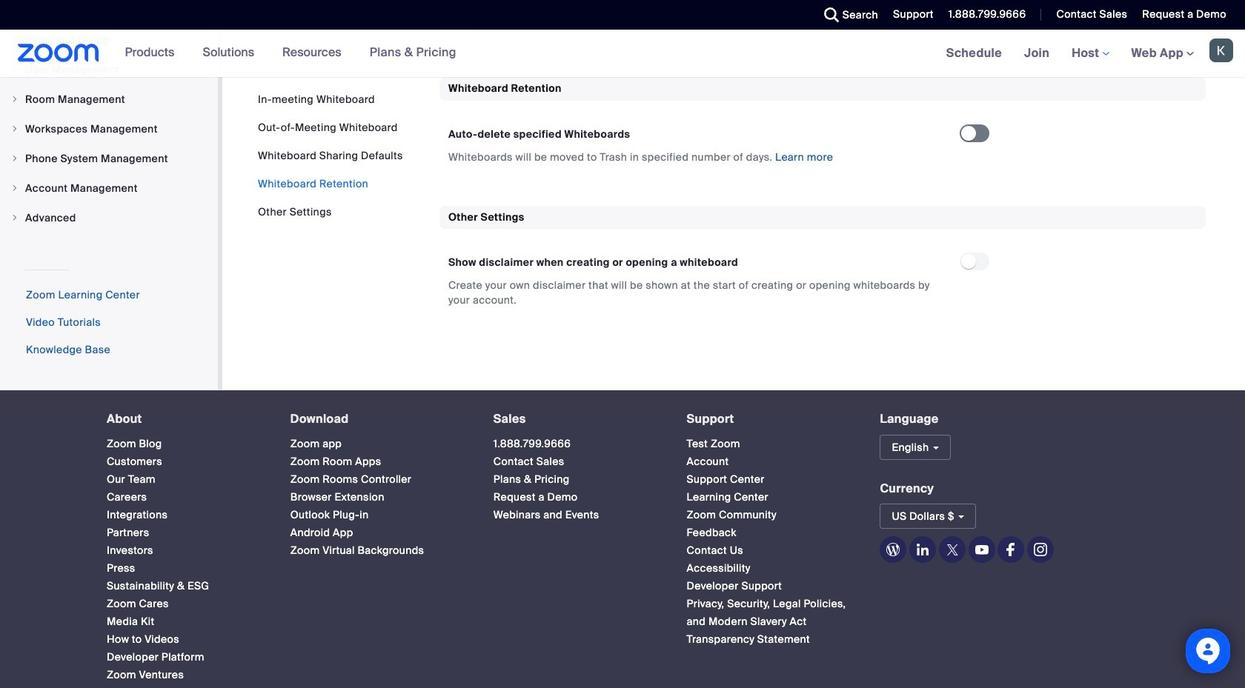 Task type: describe. For each thing, give the bounding box(es) containing it.
admin menu menu
[[0, 26, 218, 233]]

product information navigation
[[114, 30, 468, 77]]

1 menu item from the top
[[0, 56, 218, 84]]

1 heading from the left
[[107, 413, 264, 426]]

profile picture image
[[1210, 39, 1233, 62]]

3 heading from the left
[[493, 413, 660, 426]]

right image for 2nd menu item
[[10, 95, 19, 104]]

whiteboard retention element
[[440, 77, 1206, 182]]

4 menu item from the top
[[0, 145, 218, 173]]

meetings navigation
[[935, 30, 1245, 78]]

2 heading from the left
[[290, 413, 467, 426]]



Task type: vqa. For each thing, say whether or not it's contained in the screenshot.
bottom right image
yes



Task type: locate. For each thing, give the bounding box(es) containing it.
4 heading from the left
[[687, 413, 854, 426]]

right image for 4th menu item from the bottom
[[10, 125, 19, 133]]

right image for fourth menu item
[[10, 154, 19, 163]]

2 right image from the top
[[10, 125, 19, 133]]

other settings element
[[440, 206, 1206, 325]]

0 vertical spatial right image
[[10, 95, 19, 104]]

1 right image from the top
[[10, 184, 19, 193]]

menu item
[[0, 56, 218, 84], [0, 85, 218, 113], [0, 115, 218, 143], [0, 145, 218, 173], [0, 174, 218, 202], [0, 204, 218, 232]]

heading
[[107, 413, 264, 426], [290, 413, 467, 426], [493, 413, 660, 426], [687, 413, 854, 426]]

1 vertical spatial right image
[[10, 213, 19, 222]]

banner
[[0, 30, 1245, 78]]

3 menu item from the top
[[0, 115, 218, 143]]

zoom logo image
[[18, 44, 99, 62]]

right image for first menu item from the bottom
[[10, 213, 19, 222]]

2 right image from the top
[[10, 213, 19, 222]]

1 vertical spatial right image
[[10, 125, 19, 133]]

2 menu item from the top
[[0, 85, 218, 113]]

6 menu item from the top
[[0, 204, 218, 232]]

3 right image from the top
[[10, 154, 19, 163]]

right image
[[10, 95, 19, 104], [10, 125, 19, 133], [10, 154, 19, 163]]

1 right image from the top
[[10, 95, 19, 104]]

right image
[[10, 184, 19, 193], [10, 213, 19, 222]]

2 vertical spatial right image
[[10, 154, 19, 163]]

menu bar
[[258, 92, 403, 219]]

right image for 2nd menu item from the bottom
[[10, 184, 19, 193]]

5 menu item from the top
[[0, 174, 218, 202]]

0 vertical spatial right image
[[10, 184, 19, 193]]



